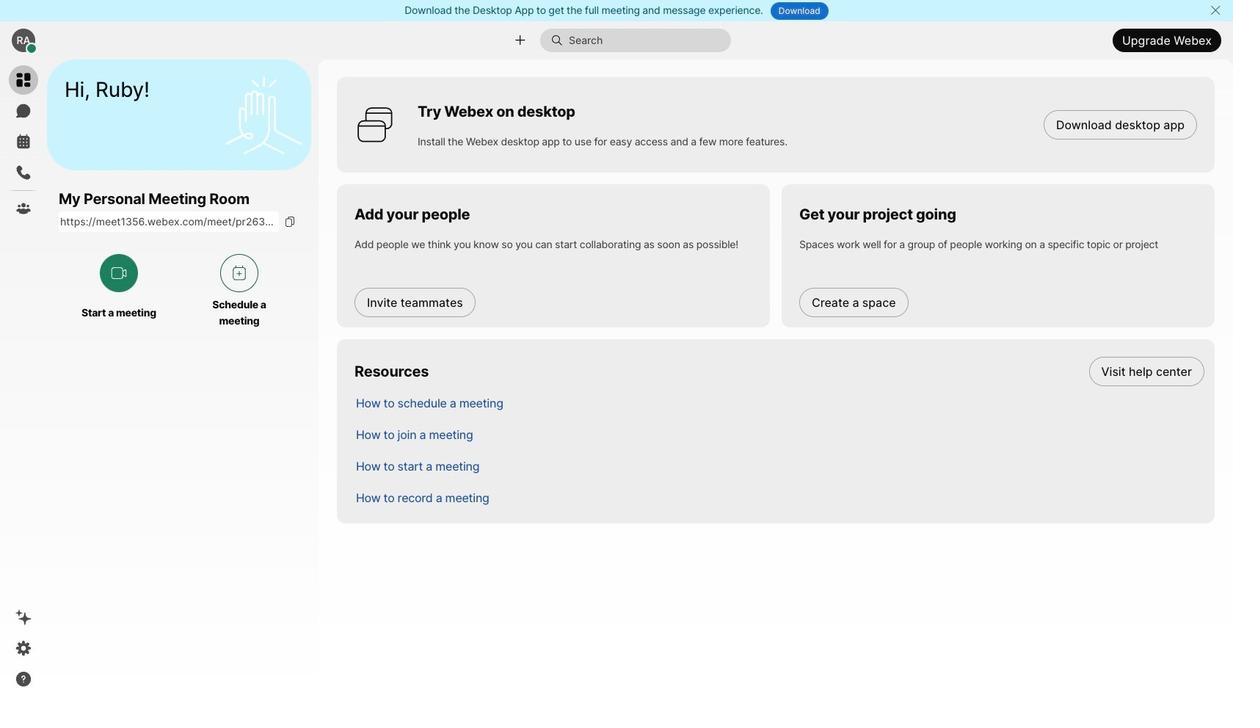 Task type: vqa. For each thing, say whether or not it's contained in the screenshot.
two hands high-fiving image at the top of page
no



Task type: locate. For each thing, give the bounding box(es) containing it.
1 list item from the top
[[344, 356, 1216, 387]]

list item
[[344, 356, 1216, 387], [344, 387, 1216, 419], [344, 419, 1216, 450], [344, 450, 1216, 482], [344, 482, 1216, 513]]

webex tab list
[[9, 65, 38, 223]]

two hands high fiving image
[[220, 71, 308, 159]]

None text field
[[59, 212, 279, 232]]

4 list item from the top
[[344, 450, 1216, 482]]

navigation
[[0, 59, 47, 707]]



Task type: describe. For each thing, give the bounding box(es) containing it.
5 list item from the top
[[344, 482, 1216, 513]]

cancel_16 image
[[1211, 4, 1222, 16]]

2 list item from the top
[[344, 387, 1216, 419]]

3 list item from the top
[[344, 419, 1216, 450]]



